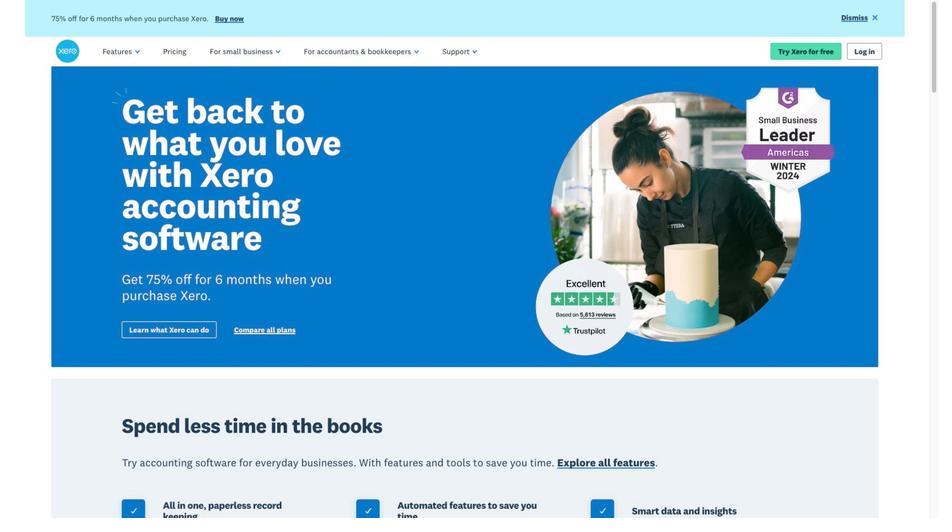 Task type: locate. For each thing, give the bounding box(es) containing it.
a xero user decorating a cake with blue icing. social proof badges surrounding the circular image. image
[[474, 66, 879, 368]]



Task type: vqa. For each thing, say whether or not it's contained in the screenshot.
the bottom software
no



